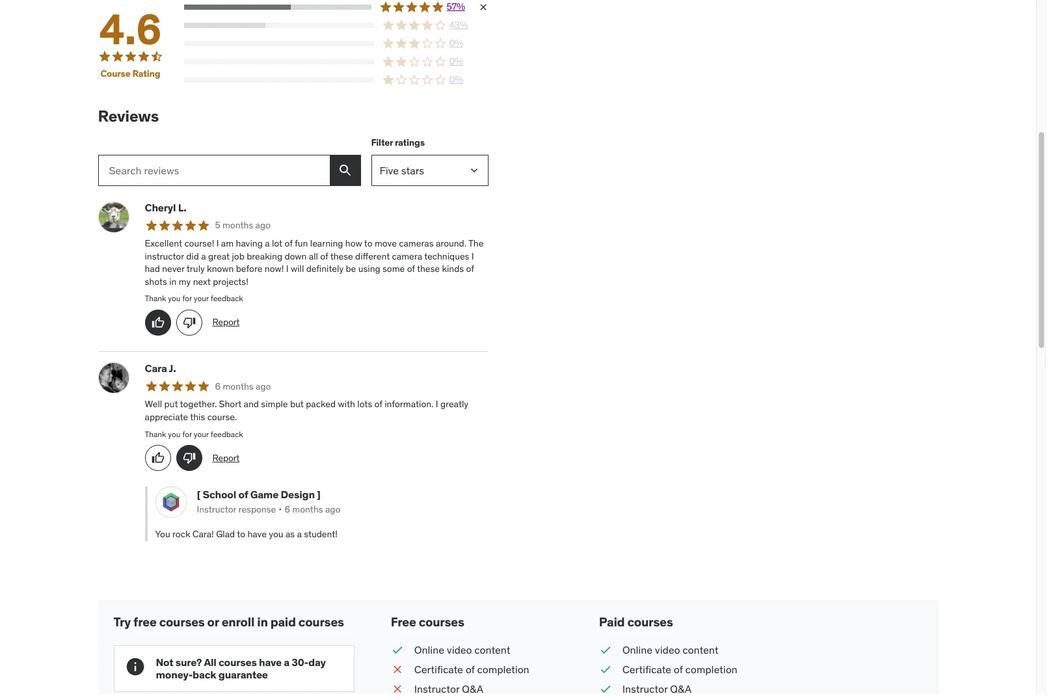 Task type: describe. For each thing, give the bounding box(es) containing it.
definitely
[[306, 263, 344, 275]]

design
[[281, 488, 315, 501]]

[ school of game design ] instructor response • 6 months ago
[[197, 488, 341, 515]]

fun
[[295, 238, 308, 249]]

day
[[308, 656, 326, 669]]

mark as helpful image
[[151, 452, 164, 465]]

truly
[[187, 263, 205, 275]]

a inside not sure? all courses have a 30-day money-back guarantee
[[284, 656, 290, 669]]

had
[[145, 263, 160, 275]]

shots
[[145, 276, 167, 287]]

months for cara j.
[[223, 380, 254, 392]]

lots
[[357, 398, 372, 410]]

try
[[114, 614, 131, 630]]

undo mark as unhelpful image
[[183, 452, 196, 465]]

Search reviews text field
[[98, 155, 330, 186]]

well put together. short and simple but packed with lots of information. i greatly appreciate this course.
[[145, 398, 469, 423]]

you for l.
[[168, 294, 181, 303]]

a right did
[[201, 250, 206, 262]]

[
[[197, 488, 200, 501]]

not
[[156, 656, 173, 669]]

filter ratings
[[371, 137, 425, 149]]

ratings
[[395, 137, 425, 149]]

and
[[244, 398, 259, 410]]

now!
[[265, 263, 284, 275]]

rock
[[172, 529, 190, 540]]

content for free courses
[[475, 643, 511, 656]]

video for paid courses
[[655, 643, 680, 656]]

paid
[[271, 614, 296, 630]]

certificate for paid
[[623, 663, 672, 676]]

for for cheryl l.
[[182, 294, 192, 303]]

before
[[236, 263, 263, 275]]

greatly
[[441, 398, 469, 410]]

money-
[[156, 668, 193, 681]]

but
[[290, 398, 304, 410]]

rating
[[132, 67, 160, 79]]

breaking
[[247, 250, 283, 262]]

ago inside [ school of game design ] instructor response • 6 months ago
[[325, 504, 341, 515]]

some
[[383, 263, 405, 275]]

around.
[[436, 238, 467, 249]]

thank you for your feedback for cara j.
[[145, 429, 243, 439]]

am
[[221, 238, 234, 249]]

all
[[204, 656, 216, 669]]

course!
[[184, 238, 214, 249]]

mark as unhelpful image
[[183, 316, 196, 329]]

0 vertical spatial have
[[248, 529, 267, 540]]

0% for 3rd '0%' button from the bottom of the page
[[449, 37, 463, 49]]

free courses
[[391, 614, 464, 630]]

down
[[285, 250, 307, 262]]

camera
[[392, 250, 422, 262]]

j.
[[169, 362, 176, 375]]

of inside well put together. short and simple but packed with lots of information. i greatly appreciate this course.
[[375, 398, 383, 410]]

content for paid courses
[[683, 643, 719, 656]]

6 months ago
[[215, 380, 271, 392]]

l.
[[178, 201, 186, 214]]

completion for free courses
[[477, 663, 529, 676]]

30-
[[292, 656, 308, 669]]

report button for cheryl l.
[[212, 316, 240, 329]]

how
[[345, 238, 362, 249]]

course
[[101, 67, 130, 79]]

0 vertical spatial small image
[[391, 663, 404, 677]]

report for l.
[[212, 316, 240, 328]]

certificate of completion for paid courses
[[623, 663, 738, 676]]

back
[[193, 668, 216, 681]]

i left will
[[286, 263, 289, 275]]

online for paid
[[623, 643, 653, 656]]

well
[[145, 398, 162, 410]]

move
[[375, 238, 397, 249]]

course.
[[207, 411, 237, 423]]

kinds
[[442, 263, 464, 275]]

thank for cheryl l.
[[145, 294, 166, 303]]

feedback for l.
[[211, 294, 243, 303]]

43% button
[[184, 19, 488, 32]]

simple
[[261, 398, 288, 410]]

game
[[250, 488, 279, 501]]

report for j.
[[212, 452, 240, 464]]

enroll
[[222, 614, 255, 630]]

instructor
[[145, 250, 184, 262]]

with
[[338, 398, 355, 410]]

1 horizontal spatial small image
[[599, 682, 612, 694]]

school
[[203, 488, 236, 501]]

thank you for your feedback for cheryl l.
[[145, 294, 243, 303]]

great
[[208, 250, 230, 262]]

learning
[[310, 238, 343, 249]]

as
[[286, 529, 295, 540]]

cara
[[145, 362, 167, 375]]

0 vertical spatial these
[[330, 250, 353, 262]]

together.
[[180, 398, 217, 410]]

report button for cara j.
[[212, 452, 240, 465]]

put
[[164, 398, 178, 410]]

certificate for free
[[414, 663, 463, 676]]

in inside excellent course! i am having a lot of fun learning how to move cameras around. the instructor did a great job breaking down all of these different camera techniques i had never truly known before now! i will definitely be using some of these kinds of shots in my next projects!
[[169, 276, 177, 287]]

did
[[186, 250, 199, 262]]

free
[[133, 614, 157, 630]]

feedback for j.
[[211, 429, 243, 439]]

cara!
[[193, 529, 214, 540]]

cameras
[[399, 238, 434, 249]]

i left am
[[217, 238, 219, 249]]

techniques
[[424, 250, 469, 262]]

known
[[207, 263, 234, 275]]

online video content for paid courses
[[623, 643, 719, 656]]

excellent course! i am having a lot of fun learning how to move cameras around. the instructor did a great job breaking down all of these different camera techniques i had never truly known before now! i will definitely be using some of these kinds of shots in my next projects!
[[145, 238, 484, 287]]



Task type: locate. For each thing, give the bounding box(es) containing it.
of inside [ school of game design ] instructor response • 6 months ago
[[238, 488, 248, 501]]

these up be
[[330, 250, 353, 262]]

0 horizontal spatial online
[[414, 643, 444, 656]]

feedback down projects!
[[211, 294, 243, 303]]

6 inside [ school of game design ] instructor response • 6 months ago
[[285, 504, 290, 515]]

1 vertical spatial 0% button
[[184, 55, 488, 68]]

you for j.
[[168, 429, 181, 439]]

packed
[[306, 398, 336, 410]]

0 vertical spatial 6
[[215, 380, 221, 392]]

excellent
[[145, 238, 182, 249]]

try free courses or enroll in paid courses
[[114, 614, 344, 630]]

not sure? all courses have a 30-day money-back guarantee
[[156, 656, 326, 681]]

online for free
[[414, 643, 444, 656]]

thank down the shots
[[145, 294, 166, 303]]

6 right •
[[285, 504, 290, 515]]

0 horizontal spatial certificate
[[414, 663, 463, 676]]

0 horizontal spatial 6
[[215, 380, 221, 392]]

0 horizontal spatial in
[[169, 276, 177, 287]]

certificate down free courses
[[414, 663, 463, 676]]

you rock cara! glad to have you as a student!
[[155, 529, 338, 540]]

have left the 30-
[[259, 656, 282, 669]]

2 certificate of completion from the left
[[623, 663, 738, 676]]

a right as
[[297, 529, 302, 540]]

different
[[355, 250, 390, 262]]

of
[[285, 238, 293, 249], [320, 250, 328, 262], [407, 263, 415, 275], [466, 263, 474, 275], [375, 398, 383, 410], [238, 488, 248, 501], [466, 663, 475, 676], [674, 663, 683, 676]]

i left greatly
[[436, 398, 438, 410]]

thank down appreciate
[[145, 429, 166, 439]]

0 vertical spatial ago
[[255, 219, 271, 231]]

ago
[[255, 219, 271, 231], [256, 380, 271, 392], [325, 504, 341, 515]]

1 feedback from the top
[[211, 294, 243, 303]]

0 horizontal spatial certificate of completion
[[414, 663, 529, 676]]

57% button
[[184, 1, 488, 14]]

]
[[317, 488, 321, 501]]

1 horizontal spatial online video content
[[623, 643, 719, 656]]

0 vertical spatial for
[[182, 294, 192, 303]]

1 horizontal spatial content
[[683, 643, 719, 656]]

1 vertical spatial report button
[[212, 452, 240, 465]]

feedback
[[211, 294, 243, 303], [211, 429, 243, 439]]

0% for first '0%' button from the bottom of the page
[[449, 74, 463, 85]]

0 horizontal spatial these
[[330, 250, 353, 262]]

small image
[[391, 663, 404, 677], [599, 682, 612, 694]]

1 certificate of completion from the left
[[414, 663, 529, 676]]

ago for j.
[[256, 380, 271, 392]]

never
[[162, 263, 185, 275]]

0 horizontal spatial online video content
[[414, 643, 511, 656]]

ago up having
[[255, 219, 271, 231]]

2 thank from the top
[[145, 429, 166, 439]]

0 vertical spatial your
[[194, 294, 209, 303]]

be
[[346, 263, 356, 275]]

0 vertical spatial thank
[[145, 294, 166, 303]]

submit search image
[[337, 163, 353, 178]]

0 horizontal spatial small image
[[391, 663, 404, 677]]

i
[[217, 238, 219, 249], [472, 250, 474, 262], [286, 263, 289, 275], [436, 398, 438, 410]]

student!
[[304, 529, 338, 540]]

1 vertical spatial feedback
[[211, 429, 243, 439]]

this
[[190, 411, 205, 423]]

0% for second '0%' button from the top of the page
[[449, 55, 463, 67]]

1 certificate from the left
[[414, 663, 463, 676]]

my
[[179, 276, 191, 287]]

lot
[[272, 238, 282, 249]]

1 vertical spatial these
[[417, 263, 440, 275]]

1 vertical spatial 0%
[[449, 55, 463, 67]]

0 vertical spatial in
[[169, 276, 177, 287]]

thank you for your feedback down this
[[145, 429, 243, 439]]

57%
[[447, 1, 465, 12]]

to inside excellent course! i am having a lot of fun learning how to move cameras around. the instructor did a great job breaking down all of these different camera techniques i had never truly known before now! i will definitely be using some of these kinds of shots in my next projects!
[[364, 238, 373, 249]]

0 vertical spatial to
[[364, 238, 373, 249]]

2 for from the top
[[182, 429, 192, 439]]

months
[[223, 219, 253, 231], [223, 380, 254, 392], [292, 504, 323, 515]]

1 report button from the top
[[212, 316, 240, 329]]

1 vertical spatial to
[[237, 529, 245, 540]]

ago for l.
[[255, 219, 271, 231]]

2 0% button from the top
[[184, 55, 488, 68]]

thank
[[145, 294, 166, 303], [145, 429, 166, 439]]

0 vertical spatial 0%
[[449, 37, 463, 49]]

1 horizontal spatial completion
[[686, 663, 738, 676]]

2 0% from the top
[[449, 55, 463, 67]]

a left the 30-
[[284, 656, 290, 669]]

online video content down free courses
[[414, 643, 511, 656]]

0 vertical spatial report
[[212, 316, 240, 328]]

in
[[169, 276, 177, 287], [257, 614, 268, 630]]

your for l.
[[194, 294, 209, 303]]

1 vertical spatial report
[[212, 452, 240, 464]]

1 horizontal spatial online
[[623, 643, 653, 656]]

ago up "simple"
[[256, 380, 271, 392]]

1 vertical spatial you
[[168, 429, 181, 439]]

short
[[219, 398, 242, 410]]

2 report button from the top
[[212, 452, 240, 465]]

online video content
[[414, 643, 511, 656], [623, 643, 719, 656]]

1 horizontal spatial to
[[364, 238, 373, 249]]

appreciate
[[145, 411, 188, 423]]

projects!
[[213, 276, 249, 287]]

certificate of completion down paid courses
[[623, 663, 738, 676]]

using
[[358, 263, 380, 275]]

to right glad
[[237, 529, 245, 540]]

1 horizontal spatial in
[[257, 614, 268, 630]]

these
[[330, 250, 353, 262], [417, 263, 440, 275]]

report right undo mark as unhelpful icon
[[212, 452, 240, 464]]

5 months ago
[[215, 219, 271, 231]]

5
[[215, 219, 220, 231]]

courses
[[159, 614, 205, 630], [299, 614, 344, 630], [419, 614, 464, 630], [628, 614, 673, 630], [219, 656, 257, 669]]

1 horizontal spatial certificate
[[623, 663, 672, 676]]

video down free courses
[[447, 643, 472, 656]]

will
[[291, 263, 304, 275]]

1 vertical spatial in
[[257, 614, 268, 630]]

1 horizontal spatial video
[[655, 643, 680, 656]]

1 your from the top
[[194, 294, 209, 303]]

sure?
[[176, 656, 202, 669]]

for for cara j.
[[182, 429, 192, 439]]

you down appreciate
[[168, 429, 181, 439]]

certificate of completion
[[414, 663, 529, 676], [623, 663, 738, 676]]

1 vertical spatial thank
[[145, 429, 166, 439]]

your down this
[[194, 429, 209, 439]]

1 vertical spatial for
[[182, 429, 192, 439]]

1 0% from the top
[[449, 37, 463, 49]]

online video content for free courses
[[414, 643, 511, 656]]

i down the at the left of page
[[472, 250, 474, 262]]

2 certificate from the left
[[623, 663, 672, 676]]

your down next at the left of the page
[[194, 294, 209, 303]]

1 online from the left
[[414, 643, 444, 656]]

6 up short
[[215, 380, 221, 392]]

2 vertical spatial you
[[269, 529, 283, 540]]

months right 5
[[223, 219, 253, 231]]

course rating
[[101, 67, 160, 79]]

undo mark as helpful image
[[151, 316, 164, 329]]

6
[[215, 380, 221, 392], [285, 504, 290, 515]]

or
[[207, 614, 219, 630]]

have down "response"
[[248, 529, 267, 540]]

1 thank from the top
[[145, 294, 166, 303]]

1 vertical spatial months
[[223, 380, 254, 392]]

feedback down course.
[[211, 429, 243, 439]]

2 your from the top
[[194, 429, 209, 439]]

reviews
[[98, 106, 159, 126]]

0%
[[449, 37, 463, 49], [449, 55, 463, 67], [449, 74, 463, 85]]

months down design
[[292, 504, 323, 515]]

you left as
[[269, 529, 283, 540]]

1 video from the left
[[447, 643, 472, 656]]

free
[[391, 614, 416, 630]]

1 vertical spatial have
[[259, 656, 282, 669]]

report right mark as unhelpful icon
[[212, 316, 240, 328]]

paid
[[599, 614, 625, 630]]

all
[[309, 250, 318, 262]]

months inside [ school of game design ] instructor response • 6 months ago
[[292, 504, 323, 515]]

3 0% button from the top
[[184, 74, 488, 87]]

report button up the school
[[212, 452, 240, 465]]

1 content from the left
[[475, 643, 511, 656]]

•
[[279, 504, 282, 515]]

2 vertical spatial 0%
[[449, 74, 463, 85]]

2 content from the left
[[683, 643, 719, 656]]

the
[[469, 238, 484, 249]]

video
[[447, 643, 472, 656], [655, 643, 680, 656]]

1 0% button from the top
[[184, 37, 488, 50]]

1 vertical spatial 6
[[285, 504, 290, 515]]

2 completion from the left
[[686, 663, 738, 676]]

small image
[[391, 643, 404, 657], [599, 643, 612, 657], [599, 663, 612, 677], [391, 682, 404, 694]]

thank for cara j.
[[145, 429, 166, 439]]

2 online video content from the left
[[623, 643, 719, 656]]

response
[[239, 504, 276, 515]]

to
[[364, 238, 373, 249], [237, 529, 245, 540]]

next
[[193, 276, 211, 287]]

you
[[155, 529, 170, 540]]

filter
[[371, 137, 393, 149]]

0 vertical spatial you
[[168, 294, 181, 303]]

xsmall image
[[478, 2, 488, 12]]

paid courses
[[599, 614, 673, 630]]

2 online from the left
[[623, 643, 653, 656]]

online down paid courses
[[623, 643, 653, 656]]

0 horizontal spatial video
[[447, 643, 472, 656]]

in left my
[[169, 276, 177, 287]]

2 feedback from the top
[[211, 429, 243, 439]]

job
[[232, 250, 245, 262]]

0 vertical spatial thank you for your feedback
[[145, 294, 243, 303]]

1 vertical spatial ago
[[256, 380, 271, 392]]

0 vertical spatial report button
[[212, 316, 240, 329]]

a left lot
[[265, 238, 270, 249]]

video for free courses
[[447, 643, 472, 656]]

1 vertical spatial small image
[[599, 682, 612, 694]]

to up different
[[364, 238, 373, 249]]

1 horizontal spatial certificate of completion
[[623, 663, 738, 676]]

0 vertical spatial months
[[223, 219, 253, 231]]

1 horizontal spatial 6
[[285, 504, 290, 515]]

1 thank you for your feedback from the top
[[145, 294, 243, 303]]

2 video from the left
[[655, 643, 680, 656]]

2 vertical spatial 0% button
[[184, 74, 488, 87]]

3 0% from the top
[[449, 74, 463, 85]]

1 online video content from the left
[[414, 643, 511, 656]]

these down 'techniques'
[[417, 263, 440, 275]]

0 vertical spatial 0% button
[[184, 37, 488, 50]]

1 completion from the left
[[477, 663, 529, 676]]

have inside not sure? all courses have a 30-day money-back guarantee
[[259, 656, 282, 669]]

months for cheryl l.
[[223, 219, 253, 231]]

2 thank you for your feedback from the top
[[145, 429, 243, 439]]

completion
[[477, 663, 529, 676], [686, 663, 738, 676]]

43%
[[449, 19, 468, 31]]

months up short
[[223, 380, 254, 392]]

0 horizontal spatial to
[[237, 529, 245, 540]]

your for j.
[[194, 429, 209, 439]]

0 vertical spatial feedback
[[211, 294, 243, 303]]

instructor
[[197, 504, 236, 515]]

0 horizontal spatial completion
[[477, 663, 529, 676]]

guarantee
[[219, 668, 268, 681]]

2 vertical spatial ago
[[325, 504, 341, 515]]

in left paid
[[257, 614, 268, 630]]

thank you for your feedback down next at the left of the page
[[145, 294, 243, 303]]

i inside well put together. short and simple but packed with lots of information. i greatly appreciate this course.
[[436, 398, 438, 410]]

1 horizontal spatial these
[[417, 263, 440, 275]]

1 for from the top
[[182, 294, 192, 303]]

0% button
[[184, 37, 488, 50], [184, 55, 488, 68], [184, 74, 488, 87]]

cara j.
[[145, 362, 176, 375]]

certificate of completion for free courses
[[414, 663, 529, 676]]

online down free courses
[[414, 643, 444, 656]]

1 vertical spatial your
[[194, 429, 209, 439]]

completion for paid courses
[[686, 663, 738, 676]]

2 vertical spatial months
[[292, 504, 323, 515]]

online video content down paid courses
[[623, 643, 719, 656]]

certificate down paid courses
[[623, 663, 672, 676]]

information.
[[385, 398, 434, 410]]

for down my
[[182, 294, 192, 303]]

certificate
[[414, 663, 463, 676], [623, 663, 672, 676]]

report button right mark as unhelpful icon
[[212, 316, 240, 329]]

video down paid courses
[[655, 643, 680, 656]]

ago up student!
[[325, 504, 341, 515]]

courses inside not sure? all courses have a 30-day money-back guarantee
[[219, 656, 257, 669]]

for down this
[[182, 429, 192, 439]]

cheryl
[[145, 201, 176, 214]]

2 report from the top
[[212, 452, 240, 464]]

1 report from the top
[[212, 316, 240, 328]]

1 vertical spatial thank you for your feedback
[[145, 429, 243, 439]]

0 horizontal spatial content
[[475, 643, 511, 656]]

you down my
[[168, 294, 181, 303]]

have
[[248, 529, 267, 540], [259, 656, 282, 669]]

certificate of completion down free courses
[[414, 663, 529, 676]]



Task type: vqa. For each thing, say whether or not it's contained in the screenshot.
the topmost management
no



